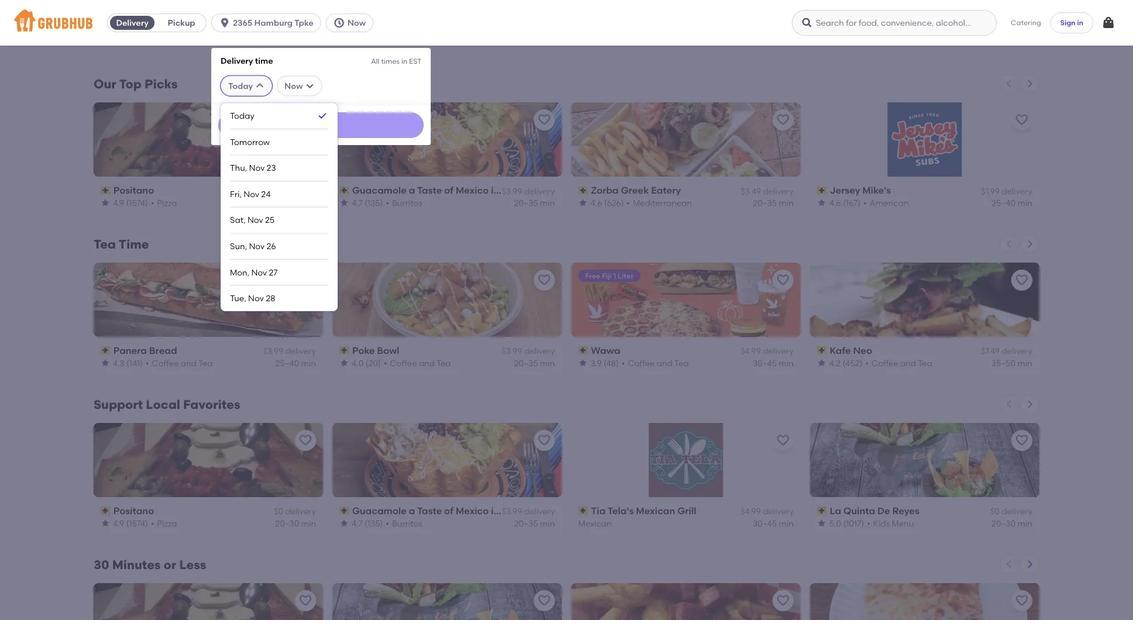 Task type: describe. For each thing, give the bounding box(es) containing it.
sat,
[[230, 215, 246, 225]]

27
[[269, 268, 278, 278]]

of for picks
[[445, 185, 454, 196]]

subscription pass image for guacamole a taste of mexico in wayne
[[340, 186, 350, 195]]

28
[[266, 294, 275, 304]]

$1.99
[[982, 186, 1000, 196]]

$0 for positano
[[274, 507, 284, 517]]

la
[[830, 506, 842, 517]]

20–35 for tea time
[[514, 358, 538, 368]]

(1017)
[[844, 519, 865, 529]]

today inside option
[[230, 111, 254, 121]]

1 horizontal spatial mexican
[[636, 506, 676, 517]]

or
[[164, 558, 176, 573]]

$4.99 for support local favorites
[[741, 507, 761, 517]]

svg image for now
[[334, 17, 345, 29]]

guacamole a taste of mexico in wayne for our top picks
[[352, 185, 534, 196]]

caret right icon image for picks
[[1026, 79, 1035, 88]]

fri,
[[230, 189, 242, 199]]

25–40 for jersey mike's
[[992, 198, 1016, 208]]

jersey
[[830, 185, 861, 196]]

caret right icon image for favorites
[[1026, 400, 1035, 409]]

minutes
[[112, 558, 161, 573]]

24
[[261, 189, 271, 199]]

20–30 for support local favorites
[[275, 519, 299, 529]]

$3.99 delivery for our top picks
[[502, 186, 555, 196]]

1 vertical spatial mexican
[[579, 519, 612, 529]]

subscription pass image for zorba
[[579, 186, 589, 195]]

wawa
[[591, 345, 621, 357]]

coffee for kafe neo
[[872, 358, 899, 368]]

2 caret right icon image from the top
[[1026, 239, 1035, 249]]

$0 delivery for la quinta de reyes
[[991, 507, 1033, 517]]

sign
[[1061, 18, 1076, 27]]

5.0 (1017)
[[830, 519, 865, 529]]

20–35 min for our top picks
[[514, 198, 555, 208]]

our
[[94, 77, 116, 92]]

grill
[[678, 506, 697, 517]]

• coffee and tea for wawa
[[622, 358, 689, 368]]

svg image for 2365 hamburg tpke
[[219, 17, 231, 29]]

mon,
[[230, 268, 250, 278]]

tela's
[[608, 506, 634, 517]]

taste for support local favorites
[[417, 506, 442, 517]]

mexico for our top picks
[[456, 185, 489, 196]]

delivery for delivery time
[[221, 56, 253, 66]]

mike's
[[863, 185, 892, 196]]

20–30 min for our top picks
[[275, 198, 316, 208]]

bowl
[[377, 345, 400, 357]]

time
[[119, 237, 149, 252]]

35–50
[[992, 358, 1016, 368]]

la quinta de reyes
[[830, 506, 920, 517]]

(141)
[[127, 358, 143, 368]]

delivery for delivery
[[116, 18, 149, 28]]

nov for fri,
[[244, 189, 259, 199]]

tue, nov 28
[[230, 294, 275, 304]]

mediterranean
[[633, 198, 692, 208]]

$1.99 delivery
[[982, 186, 1033, 196]]

sat, nov 25
[[230, 215, 275, 225]]

30 minutes or less
[[94, 558, 206, 573]]

fiji
[[602, 272, 612, 280]]

3.9
[[591, 358, 602, 368]]

times
[[381, 57, 400, 65]]

30–45 for support local favorites
[[753, 519, 777, 529]]

eatery
[[651, 185, 681, 196]]

mon, nov 27
[[230, 268, 278, 278]]

subscription pass image for tia tela's mexican grill
[[579, 507, 589, 515]]

poke
[[352, 345, 375, 357]]

• coffee and tea for panera bread
[[146, 358, 213, 368]]

mexico for support local favorites
[[456, 506, 489, 517]]

support
[[94, 398, 143, 412]]

$3.99 for support local favorites
[[502, 507, 522, 517]]

tpke
[[295, 18, 314, 28]]

$0 delivery for positano
[[274, 507, 316, 517]]

and for panera bread
[[181, 358, 197, 368]]

update button
[[219, 112, 424, 138]]

sun,
[[230, 241, 247, 251]]

check icon image
[[317, 110, 329, 122]]

(135) for our top picks
[[365, 198, 383, 208]]

30
[[94, 558, 109, 573]]

now button
[[326, 13, 378, 32]]

kafe
[[830, 345, 851, 357]]

save this restaurant image for la quinta de reyes
[[1016, 434, 1030, 448]]

star icon image for kafe's subscription pass image
[[818, 359, 827, 368]]

20–35 min for support local favorites
[[514, 519, 555, 529]]

kafe neo
[[830, 345, 873, 357]]

4.2
[[830, 358, 841, 368]]

1
[[614, 272, 616, 280]]

20–30 min for support local favorites
[[275, 519, 316, 529]]

main navigation navigation
[[0, 0, 1134, 621]]

delivery for subscription pass icon for tia tela's mexican grill
[[763, 507, 794, 517]]

menu
[[892, 519, 914, 529]]

coffee for panera bread
[[152, 358, 179, 368]]

4.3 (141)
[[113, 358, 143, 368]]

free
[[586, 272, 601, 280]]

local
[[146, 398, 180, 412]]

5.0
[[830, 519, 842, 529]]

• american
[[864, 198, 909, 208]]

our top picks
[[94, 77, 178, 92]]

2365
[[233, 18, 253, 28]]

delivery for subscription pass image for zorba
[[763, 186, 794, 196]]

wayne for our top picks
[[502, 185, 534, 196]]

delivery for panera bread's subscription pass icon
[[285, 347, 316, 356]]

hamburg
[[255, 18, 293, 28]]

4.9 for our
[[113, 198, 124, 208]]

and for wawa
[[657, 358, 673, 368]]

sun, nov 26
[[230, 241, 276, 251]]

time
[[255, 56, 273, 66]]

subscription pass image for la quinta de reyes
[[818, 507, 828, 515]]

pizza for picks
[[157, 198, 177, 208]]

save this restaurant image for kafe neo
[[1016, 273, 1030, 287]]

a for support local favorites
[[409, 506, 415, 517]]

$3.99 delivery for support local favorites
[[502, 507, 555, 517]]

delivery time
[[221, 56, 273, 66]]

4.2 (452)
[[830, 358, 863, 368]]

$3.99 for our top picks
[[502, 186, 522, 196]]

picks
[[145, 77, 178, 92]]

• kids menu
[[868, 519, 914, 529]]

• coffee and tea for kafe neo
[[866, 358, 933, 368]]

(20)
[[366, 358, 381, 368]]

panera bread
[[113, 345, 177, 357]]

35–50 min
[[992, 358, 1033, 368]]

save this restaurant image for guacamole a taste of mexico in wayne
[[538, 113, 552, 127]]

$0 for la quinta de reyes
[[991, 507, 1000, 517]]

positano link
[[101, 184, 316, 197]]

star icon image for panera bread's subscription pass icon
[[101, 359, 110, 368]]

• burritos for our top picks
[[386, 198, 423, 208]]

guacamole a taste of mexico in wayne for support local favorites
[[352, 506, 534, 517]]

2365 hamburg tpke
[[233, 18, 314, 28]]

zorba greek eatery
[[591, 185, 681, 196]]

liter
[[618, 272, 634, 280]]

pickup
[[168, 18, 195, 28]]

4.9 (1574) for our
[[113, 198, 148, 208]]

in inside button
[[1078, 18, 1084, 27]]

kids
[[874, 519, 890, 529]]

neo
[[854, 345, 873, 357]]

20–35 min for tea time
[[514, 358, 555, 368]]



Task type: locate. For each thing, give the bounding box(es) containing it.
1 $0 delivery from the left
[[274, 507, 316, 517]]

burritos for favorites
[[392, 519, 423, 529]]

1 vertical spatial burritos
[[392, 519, 423, 529]]

pizza up or
[[157, 519, 177, 529]]

0 horizontal spatial svg image
[[219, 17, 231, 29]]

(167)
[[843, 198, 861, 208]]

save this restaurant image
[[538, 273, 552, 287], [777, 273, 791, 287], [538, 434, 552, 448], [777, 434, 791, 448], [538, 594, 552, 608], [1016, 594, 1030, 608]]

coffee down bowl
[[390, 358, 417, 368]]

svg image left 2365
[[219, 17, 231, 29]]

fri, nov 24
[[230, 189, 271, 199]]

2 of from the top
[[445, 506, 454, 517]]

coffee down the neo at right
[[872, 358, 899, 368]]

sign in button
[[1051, 12, 1094, 33]]

positano up time
[[113, 185, 154, 196]]

2 guacamole from the top
[[352, 506, 407, 517]]

1 and from the left
[[181, 358, 197, 368]]

subscription pass image for kafe
[[818, 347, 828, 355]]

25–40 min for panera bread
[[276, 358, 316, 368]]

0 vertical spatial now
[[348, 18, 366, 28]]

0 vertical spatial taste
[[417, 185, 442, 196]]

svg image
[[1102, 16, 1116, 30], [802, 17, 814, 29], [255, 81, 265, 91], [305, 81, 315, 91]]

tea time
[[94, 237, 149, 252]]

(1574) up minutes
[[126, 519, 148, 529]]

4.9 for support
[[113, 519, 124, 529]]

save this restaurant image
[[538, 113, 552, 127], [777, 113, 791, 127], [1016, 113, 1030, 127], [299, 273, 313, 287], [1016, 273, 1030, 287], [299, 434, 313, 448], [1016, 434, 1030, 448], [299, 594, 313, 608], [777, 594, 791, 608]]

delivery for subscription pass image corresponding to poke
[[524, 347, 555, 356]]

1 • pizza from the top
[[151, 198, 177, 208]]

1 vertical spatial 30–45 min
[[753, 519, 794, 529]]

2 30–45 from the top
[[753, 519, 777, 529]]

4 coffee from the left
[[872, 358, 899, 368]]

quinta
[[844, 506, 876, 517]]

2 wayne from the top
[[502, 506, 534, 517]]

4.9 (1574) up minutes
[[113, 519, 148, 529]]

pizza for favorites
[[157, 519, 177, 529]]

jersey mike's logo image
[[888, 102, 963, 177]]

2 a from the top
[[409, 506, 415, 517]]

now inside button
[[348, 18, 366, 28]]

1 of from the top
[[445, 185, 454, 196]]

4 and from the left
[[901, 358, 917, 368]]

$3.99 delivery for tea time
[[502, 347, 555, 356]]

$0 delivery
[[274, 507, 316, 517], [991, 507, 1033, 517]]

1 vertical spatial 25–40
[[276, 358, 299, 368]]

0 horizontal spatial mexican
[[579, 519, 612, 529]]

$3.49
[[741, 186, 761, 196]]

1 horizontal spatial delivery
[[221, 56, 253, 66]]

nov for tue,
[[248, 294, 264, 304]]

30–45 for tea time
[[753, 358, 777, 368]]

0 vertical spatial wayne
[[502, 185, 534, 196]]

2 coffee from the left
[[390, 358, 417, 368]]

1 30–45 min from the top
[[753, 358, 794, 368]]

0 vertical spatial • pizza
[[151, 198, 177, 208]]

2 (1574) from the top
[[126, 519, 148, 529]]

nov left 23
[[249, 163, 265, 173]]

• pizza up or
[[151, 519, 177, 529]]

1 vertical spatial 4.7 (135)
[[352, 519, 383, 529]]

1 vertical spatial 25–40 min
[[276, 358, 316, 368]]

pickup button
[[157, 13, 206, 32]]

nov for sun,
[[249, 241, 265, 251]]

• burritos
[[386, 198, 423, 208], [386, 519, 423, 529]]

4.0 (20)
[[352, 358, 381, 368]]

delivery left the pickup
[[116, 18, 149, 28]]

save this restaurant button
[[534, 110, 555, 131], [773, 110, 794, 131], [1012, 110, 1033, 131], [295, 270, 316, 291], [534, 270, 555, 291], [773, 270, 794, 291], [1012, 270, 1033, 291], [295, 430, 316, 451], [534, 430, 555, 451], [773, 430, 794, 451], [1012, 430, 1033, 451], [295, 591, 316, 612], [534, 591, 555, 612], [773, 591, 794, 612], [1012, 591, 1033, 612]]

4.7 (135) for support local favorites
[[352, 519, 383, 529]]

4.6 (626)
[[591, 198, 624, 208]]

tia
[[591, 506, 606, 517]]

3 caret right icon image from the top
[[1026, 400, 1035, 409]]

svg image inside now button
[[334, 17, 345, 29]]

1 vertical spatial 30–45
[[753, 519, 777, 529]]

1 svg image from the left
[[219, 17, 231, 29]]

2 guacamole a taste of mexico in wayne from the top
[[352, 506, 534, 517]]

0 vertical spatial 25–40
[[992, 198, 1016, 208]]

0 vertical spatial guacamole a taste of mexico in wayne
[[352, 185, 534, 196]]

• coffee and tea
[[146, 358, 213, 368], [384, 358, 451, 368], [622, 358, 689, 368], [866, 358, 933, 368]]

2 4.7 from the top
[[352, 519, 363, 529]]

guacamole a taste of mexico in wayne
[[352, 185, 534, 196], [352, 506, 534, 517]]

delivery left time
[[221, 56, 253, 66]]

2 • pizza from the top
[[151, 519, 177, 529]]

20–30 min
[[275, 198, 316, 208], [275, 519, 316, 529], [992, 519, 1033, 529]]

$3.99 for tea time
[[502, 347, 522, 356]]

2 $0 from the left
[[991, 507, 1000, 517]]

caret left icon image
[[1005, 79, 1014, 88], [1005, 239, 1014, 249], [1005, 400, 1014, 409], [1005, 560, 1014, 570]]

1 $0 from the left
[[274, 507, 284, 517]]

today down delivery time
[[228, 81, 253, 91]]

$0
[[274, 507, 284, 517], [991, 507, 1000, 517]]

2 positano from the top
[[113, 506, 154, 517]]

panera
[[113, 345, 147, 357]]

mexican left grill
[[636, 506, 676, 517]]

1 vertical spatial a
[[409, 506, 415, 517]]

and right (48)
[[657, 358, 673, 368]]

1 vertical spatial 4.9
[[113, 519, 124, 529]]

all
[[371, 57, 380, 65]]

1 (1574) from the top
[[126, 198, 148, 208]]

subscription pass image for panera bread
[[101, 347, 111, 355]]

2 30–45 min from the top
[[753, 519, 794, 529]]

star icon image for guacamole subscription pass image
[[340, 519, 349, 529]]

coffee for wawa
[[628, 358, 655, 368]]

2 4.9 (1574) from the top
[[113, 519, 148, 529]]

favorites
[[183, 398, 240, 412]]

nov
[[249, 163, 265, 173], [244, 189, 259, 199], [248, 215, 263, 225], [249, 241, 265, 251], [252, 268, 267, 278], [248, 294, 264, 304]]

coffee for poke bowl
[[390, 358, 417, 368]]

• pizza down positano link
[[151, 198, 177, 208]]

1 vertical spatial now
[[285, 81, 303, 91]]

0 vertical spatial 4.7 (135)
[[352, 198, 383, 208]]

1 horizontal spatial svg image
[[334, 17, 345, 29]]

0 horizontal spatial 4.6
[[591, 198, 602, 208]]

1 horizontal spatial $0
[[991, 507, 1000, 517]]

delivery
[[116, 18, 149, 28], [221, 56, 253, 66]]

mexico
[[456, 185, 489, 196], [456, 506, 489, 517]]

1 vertical spatial • burritos
[[386, 519, 423, 529]]

1 30–45 from the top
[[753, 358, 777, 368]]

0 vertical spatial pizza
[[157, 198, 177, 208]]

1 guacamole a taste of mexico in wayne from the top
[[352, 185, 534, 196]]

• burritos for support local favorites
[[386, 519, 423, 529]]

0 vertical spatial mexican
[[636, 506, 676, 517]]

1 taste from the top
[[417, 185, 442, 196]]

nov for thu,
[[249, 163, 265, 173]]

2 mexico from the top
[[456, 506, 489, 517]]

4.7 for support local favorites
[[352, 519, 363, 529]]

and up support local favorites
[[181, 358, 197, 368]]

1 vertical spatial guacamole
[[352, 506, 407, 517]]

save this restaurant image for zorba greek eatery
[[777, 113, 791, 127]]

delivery inside button
[[116, 18, 149, 28]]

• coffee and tea down bread
[[146, 358, 213, 368]]

1 burritos from the top
[[392, 198, 423, 208]]

• coffee and tea down bowl
[[384, 358, 451, 368]]

1 vertical spatial delivery
[[221, 56, 253, 66]]

1 wayne from the top
[[502, 185, 534, 196]]

4.9 (1574) for support
[[113, 519, 148, 529]]

subscription pass image
[[101, 186, 111, 195], [579, 186, 589, 195], [340, 347, 350, 355], [818, 347, 828, 355], [101, 507, 111, 515], [340, 507, 350, 515]]

1 coffee from the left
[[152, 358, 179, 368]]

• coffee and tea for poke bowl
[[384, 358, 451, 368]]

2 • burritos from the top
[[386, 519, 423, 529]]

burritos for picks
[[392, 198, 423, 208]]

1 pizza from the top
[[157, 198, 177, 208]]

1 vertical spatial (135)
[[365, 519, 383, 529]]

nov left 24
[[244, 189, 259, 199]]

nov left the 28
[[248, 294, 264, 304]]

1 vertical spatial of
[[445, 506, 454, 517]]

(626)
[[604, 198, 624, 208]]

subscription pass image
[[340, 186, 350, 195], [818, 186, 828, 195], [101, 347, 111, 355], [579, 347, 589, 355], [579, 507, 589, 515], [818, 507, 828, 515]]

and right (452)
[[901, 358, 917, 368]]

2 $0 delivery from the left
[[991, 507, 1033, 517]]

2 burritos from the top
[[392, 519, 423, 529]]

1 vertical spatial mexico
[[456, 506, 489, 517]]

0 vertical spatial (1574)
[[126, 198, 148, 208]]

save this restaurant image for panera bread
[[299, 273, 313, 287]]

tia tela's mexican grill
[[591, 506, 697, 517]]

4.3
[[113, 358, 125, 368]]

$7.49 delivery
[[982, 347, 1033, 356]]

1 horizontal spatial 25–40 min
[[992, 198, 1033, 208]]

4.7 (135)
[[352, 198, 383, 208], [352, 519, 383, 529]]

free fiji 1 liter
[[586, 272, 634, 280]]

de
[[878, 506, 891, 517]]

save this restaurant image for positano
[[299, 434, 313, 448]]

1 vertical spatial 4.7
[[352, 519, 363, 529]]

svg image right tpke
[[334, 17, 345, 29]]

20–30 for our top picks
[[275, 198, 299, 208]]

25–40 for panera bread
[[276, 358, 299, 368]]

delivery button
[[108, 13, 157, 32]]

2 • coffee and tea from the left
[[384, 358, 451, 368]]

a for our top picks
[[409, 185, 415, 196]]

0 horizontal spatial $0
[[274, 507, 284, 517]]

0 vertical spatial (135)
[[365, 198, 383, 208]]

greek
[[621, 185, 649, 196]]

1 horizontal spatial now
[[348, 18, 366, 28]]

0 horizontal spatial now
[[285, 81, 303, 91]]

list box containing today
[[230, 103, 329, 312]]

2 caret left icon image from the top
[[1005, 239, 1014, 249]]

caret left icon image for picks
[[1005, 79, 1014, 88]]

• pizza for favorites
[[151, 519, 177, 529]]

catering
[[1012, 18, 1042, 27]]

0 vertical spatial 25–40 min
[[992, 198, 1033, 208]]

subscription pass image for wawa
[[579, 347, 589, 355]]

$7.49
[[982, 347, 1000, 356]]

svg image inside 2365 hamburg tpke 'button'
[[219, 17, 231, 29]]

pizza down positano link
[[157, 198, 177, 208]]

tea for poke bowl
[[437, 358, 451, 368]]

3 • coffee and tea from the left
[[622, 358, 689, 368]]

$3.99
[[502, 186, 522, 196], [263, 347, 284, 356], [502, 347, 522, 356], [502, 507, 522, 517]]

tea
[[94, 237, 116, 252], [198, 358, 213, 368], [437, 358, 451, 368], [675, 358, 689, 368], [919, 358, 933, 368]]

star icon image
[[101, 198, 110, 208], [340, 198, 349, 208], [579, 198, 588, 208], [818, 198, 827, 208], [101, 359, 110, 368], [340, 359, 349, 368], [579, 359, 588, 368], [818, 359, 827, 368], [101, 519, 110, 529], [340, 519, 349, 529], [818, 519, 827, 529]]

1 a from the top
[[409, 185, 415, 196]]

svg image
[[219, 17, 231, 29], [334, 17, 345, 29]]

save this restaurant image for jersey mike's
[[1016, 113, 1030, 127]]

1 vertical spatial pizza
[[157, 519, 177, 529]]

2365 hamburg tpke button
[[211, 13, 326, 32]]

4.9 (1574) up time
[[113, 198, 148, 208]]

1 vertical spatial guacamole a taste of mexico in wayne
[[352, 506, 534, 517]]

0 vertical spatial positano
[[113, 185, 154, 196]]

0 vertical spatial 30–45 min
[[753, 358, 794, 368]]

20–35 for our top picks
[[514, 198, 538, 208]]

1 (135) from the top
[[365, 198, 383, 208]]

(135)
[[365, 198, 383, 208], [365, 519, 383, 529]]

4.7 for our top picks
[[352, 198, 363, 208]]

0 vertical spatial burritos
[[392, 198, 423, 208]]

now
[[348, 18, 366, 28], [285, 81, 303, 91]]

delivery for kafe's subscription pass image
[[1002, 347, 1033, 356]]

4 caret right icon image from the top
[[1026, 560, 1035, 570]]

positano
[[113, 185, 154, 196], [113, 506, 154, 517]]

(1574) up time
[[126, 198, 148, 208]]

and
[[181, 358, 197, 368], [419, 358, 435, 368], [657, 358, 673, 368], [901, 358, 917, 368]]

star icon image for subscription pass icon related to wawa
[[579, 359, 588, 368]]

positano inside positano link
[[113, 185, 154, 196]]

2 and from the left
[[419, 358, 435, 368]]

1 vertical spatial • pizza
[[151, 519, 177, 529]]

2 svg image from the left
[[334, 17, 345, 29]]

list box
[[230, 103, 329, 312]]

4.6 down jersey
[[830, 198, 841, 208]]

4.9 up minutes
[[113, 519, 124, 529]]

pizza
[[157, 198, 177, 208], [157, 519, 177, 529]]

25–40 min for jersey mike's
[[992, 198, 1033, 208]]

caret right icon image
[[1026, 79, 1035, 88], [1026, 239, 1035, 249], [1026, 400, 1035, 409], [1026, 560, 1035, 570]]

• coffee and tea down the neo at right
[[866, 358, 933, 368]]

• pizza
[[151, 198, 177, 208], [151, 519, 177, 529]]

in
[[1078, 18, 1084, 27], [402, 57, 408, 65], [491, 185, 500, 196], [491, 506, 500, 517]]

4 caret left icon image from the top
[[1005, 560, 1014, 570]]

1 vertical spatial $4.99 delivery
[[741, 507, 794, 517]]

0 vertical spatial a
[[409, 185, 415, 196]]

all times in est
[[371, 57, 422, 65]]

1 • burritos from the top
[[386, 198, 423, 208]]

support local favorites
[[94, 398, 240, 412]]

today up tomorrow
[[230, 111, 254, 121]]

zorba
[[591, 185, 619, 196]]

delivery for subscription pass icon related to wawa
[[763, 347, 794, 356]]

of for favorites
[[445, 506, 454, 517]]

1 vertical spatial positano
[[113, 506, 154, 517]]

coffee right (48)
[[628, 358, 655, 368]]

1 vertical spatial taste
[[417, 506, 442, 517]]

20–35
[[514, 198, 538, 208], [753, 198, 777, 208], [514, 358, 538, 368], [514, 519, 538, 529]]

tea for kafe neo
[[919, 358, 933, 368]]

0 horizontal spatial $0 delivery
[[274, 507, 316, 517]]

1 4.9 (1574) from the top
[[113, 198, 148, 208]]

2 $4.99 from the top
[[741, 507, 761, 517]]

update
[[308, 121, 334, 129]]

tomorrow
[[230, 137, 270, 147]]

25
[[265, 215, 275, 225]]

0 horizontal spatial delivery
[[116, 18, 149, 28]]

coffee
[[152, 358, 179, 368], [390, 358, 417, 368], [628, 358, 655, 368], [872, 358, 899, 368]]

2 4.6 from the left
[[830, 198, 841, 208]]

guacamole for our top picks
[[352, 185, 407, 196]]

(1574) for local
[[126, 519, 148, 529]]

(1574)
[[126, 198, 148, 208], [126, 519, 148, 529]]

a
[[409, 185, 415, 196], [409, 506, 415, 517]]

poke bowl
[[352, 345, 400, 357]]

tea for wawa
[[675, 358, 689, 368]]

0 vertical spatial mexico
[[456, 185, 489, 196]]

$3.49 delivery
[[741, 186, 794, 196]]

1 vertical spatial today
[[230, 111, 254, 121]]

taste for our top picks
[[417, 185, 442, 196]]

top
[[119, 77, 142, 92]]

1 positano from the top
[[113, 185, 154, 196]]

2 pizza from the top
[[157, 519, 177, 529]]

0 vertical spatial • burritos
[[386, 198, 423, 208]]

now right tpke
[[348, 18, 366, 28]]

tea for panera bread
[[198, 358, 213, 368]]

est
[[409, 57, 422, 65]]

4.6 down zorba
[[591, 198, 602, 208]]

delivery for subscription pass icon associated with jersey mike's
[[1002, 186, 1033, 196]]

3 and from the left
[[657, 358, 673, 368]]

0 vertical spatial 4.7
[[352, 198, 363, 208]]

$3.99 delivery
[[502, 186, 555, 196], [263, 347, 316, 356], [502, 347, 555, 356], [502, 507, 555, 517]]

$4.99 delivery for support local favorites
[[741, 507, 794, 517]]

delivery
[[524, 186, 555, 196], [763, 186, 794, 196], [1002, 186, 1033, 196], [285, 347, 316, 356], [524, 347, 555, 356], [763, 347, 794, 356], [1002, 347, 1033, 356], [285, 507, 316, 517], [524, 507, 555, 517], [763, 507, 794, 517], [1002, 507, 1033, 517]]

1 vertical spatial wayne
[[502, 506, 534, 517]]

thu,
[[230, 163, 247, 173]]

26
[[267, 241, 276, 251]]

nov left 26 in the left of the page
[[249, 241, 265, 251]]

1 vertical spatial (1574)
[[126, 519, 148, 529]]

delivery for guacamole a taste of mexico in wayne's subscription pass icon
[[524, 186, 555, 196]]

subscription pass image for jersey mike's
[[818, 186, 828, 195]]

0 vertical spatial 4.9
[[113, 198, 124, 208]]

1 caret left icon image from the top
[[1005, 79, 1014, 88]]

delivery for guacamole subscription pass image
[[524, 507, 555, 517]]

(452)
[[843, 358, 863, 368]]

tia tela's mexican grill logo image
[[649, 423, 724, 498]]

list box inside main navigation 'navigation'
[[230, 103, 329, 312]]

less
[[179, 558, 206, 573]]

4.7 (135) for our top picks
[[352, 198, 383, 208]]

0 vertical spatial $4.99
[[741, 347, 761, 356]]

0 horizontal spatial 25–40 min
[[276, 358, 316, 368]]

positano up minutes
[[113, 506, 154, 517]]

catering button
[[1003, 10, 1050, 36]]

4 • coffee and tea from the left
[[866, 358, 933, 368]]

$4.99 delivery for tea time
[[741, 347, 794, 356]]

wayne for support local favorites
[[502, 506, 534, 517]]

caret left icon image for favorites
[[1005, 400, 1014, 409]]

0 vertical spatial 30–45
[[753, 358, 777, 368]]

3 coffee from the left
[[628, 358, 655, 368]]

4.6 for zorba greek eatery
[[591, 198, 602, 208]]

0 vertical spatial $4.99 delivery
[[741, 347, 794, 356]]

1 horizontal spatial $0 delivery
[[991, 507, 1033, 517]]

$4.99 for tea time
[[741, 347, 761, 356]]

star icon image for guacamole a taste of mexico in wayne's subscription pass icon
[[340, 198, 349, 208]]

taste
[[417, 185, 442, 196], [417, 506, 442, 517]]

1 caret right icon image from the top
[[1026, 79, 1035, 88]]

(48)
[[604, 358, 619, 368]]

(135) for support local favorites
[[365, 519, 383, 529]]

1 mexico from the top
[[456, 185, 489, 196]]

now up today option
[[285, 81, 303, 91]]

nov left 25
[[248, 215, 263, 225]]

today option
[[230, 103, 329, 129]]

1 $4.99 delivery from the top
[[741, 347, 794, 356]]

0 vertical spatial delivery
[[116, 18, 149, 28]]

1 $4.99 from the top
[[741, 347, 761, 356]]

thu, nov 23
[[230, 163, 276, 173]]

1 • coffee and tea from the left
[[146, 358, 213, 368]]

0 vertical spatial 4.9 (1574)
[[113, 198, 148, 208]]

2 $4.99 delivery from the top
[[741, 507, 794, 517]]

mexican down tia
[[579, 519, 612, 529]]

1 4.7 from the top
[[352, 198, 363, 208]]

30–45 min for tea time
[[753, 358, 794, 368]]

and for kafe neo
[[901, 358, 917, 368]]

bread
[[149, 345, 177, 357]]

1 horizontal spatial 4.6
[[830, 198, 841, 208]]

star icon image for subscription pass image for zorba
[[579, 198, 588, 208]]

1 guacamole from the top
[[352, 185, 407, 196]]

3 caret left icon image from the top
[[1005, 400, 1014, 409]]

1 4.7 (135) from the top
[[352, 198, 383, 208]]

20–35 for support local favorites
[[514, 519, 538, 529]]

• coffee and tea right (48)
[[622, 358, 689, 368]]

1 vertical spatial 4.9 (1574)
[[113, 519, 148, 529]]

coffee down bread
[[152, 358, 179, 368]]

$4.99 delivery
[[741, 347, 794, 356], [741, 507, 794, 517]]

30–45 min for support local favorites
[[753, 519, 794, 529]]

2 (135) from the top
[[365, 519, 383, 529]]

subscription pass image inside positano link
[[101, 186, 111, 195]]

2 4.7 (135) from the top
[[352, 519, 383, 529]]

wayne
[[502, 185, 534, 196], [502, 506, 534, 517]]

caret left icon image for or
[[1005, 560, 1014, 570]]

4.9 up tea time
[[113, 198, 124, 208]]

1 4.9 from the top
[[113, 198, 124, 208]]

0 vertical spatial guacamole
[[352, 185, 407, 196]]

4.6 for jersey mike's
[[830, 198, 841, 208]]

1 4.6 from the left
[[591, 198, 602, 208]]

delivery for subscription pass icon corresponding to la quinta de reyes
[[1002, 507, 1033, 517]]

american
[[870, 198, 909, 208]]

2 taste from the top
[[417, 506, 442, 517]]

0 horizontal spatial 25–40
[[276, 358, 299, 368]]

(1574) for top
[[126, 198, 148, 208]]

nov left the 27
[[252, 268, 267, 278]]

2 4.9 from the top
[[113, 519, 124, 529]]

23
[[267, 163, 276, 173]]

subscription pass image for poke
[[340, 347, 350, 355]]

1 horizontal spatial 25–40
[[992, 198, 1016, 208]]

and right (20)
[[419, 358, 435, 368]]

1 vertical spatial $4.99
[[741, 507, 761, 517]]

0 vertical spatial today
[[228, 81, 253, 91]]

0 vertical spatial of
[[445, 185, 454, 196]]



Task type: vqa. For each thing, say whether or not it's contained in the screenshot.
1st and from left
yes



